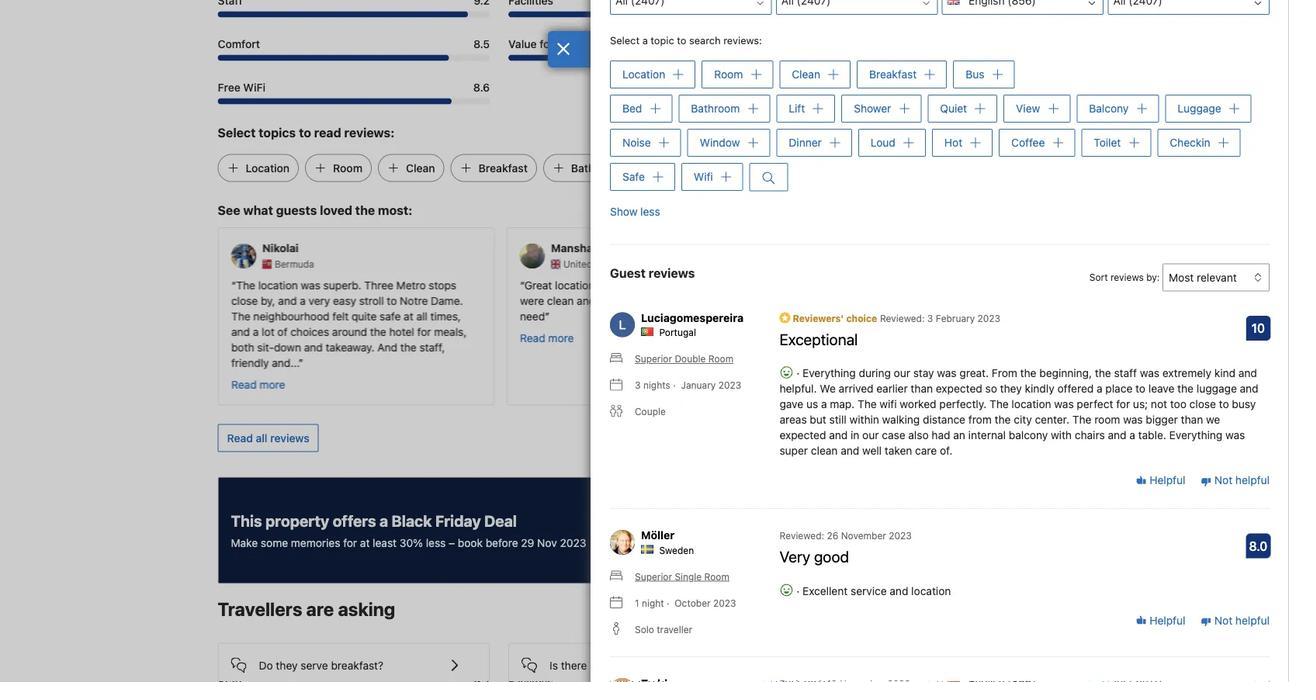 Task type: vqa. For each thing, say whether or not it's contained in the screenshot.
right the clean
yes



Task type: locate. For each thing, give the bounding box(es) containing it.
this property offers a black friday deal image
[[978, 490, 1058, 571]]

comfort 8.5 meter
[[218, 55, 490, 61]]

1 horizontal spatial very
[[813, 279, 836, 291]]

0 vertical spatial reviewed:
[[880, 313, 925, 324]]

not helpful down 8.0
[[1212, 614, 1270, 627]]

clean right "super"
[[811, 444, 838, 457]]

read
[[314, 125, 341, 140]]

value.
[[1005, 279, 1035, 291]]

reviewers' choice
[[791, 313, 877, 324]]

and up both
[[231, 325, 250, 338]]

1 horizontal spatial breakfast
[[869, 68, 917, 81]]

checkin
[[1170, 136, 1211, 149]]

are inside very clean, very nice staff and a great value. room furnishings are bit small if of larger stature but certainly comfortable (110kg/190cm tall).
[[899, 294, 915, 307]]

1 vertical spatial expected
[[780, 429, 826, 442]]

helpful for everything during our stay was great. from the beginning, the staff was extremely kind and helpful. we arrived earlier than expected so they kindly offered a place to leave the luggage and gave us a map. the wifi worked perfectly. the location was perfect for us; not too close to busy areas but still within walking distance from the city center. the room was bigger than we expected and in our case also had an internal balcony with chairs and a table. everything was super clean and well taken care of.
[[1236, 474, 1270, 487]]

a up least
[[380, 512, 388, 530]]

reviewed:
[[880, 313, 925, 324], [780, 530, 824, 541]]

list of reviews region
[[601, 291, 1279, 682]]

do
[[259, 659, 273, 672]]

clean up lift
[[792, 68, 820, 81]]

0 horizontal spatial are
[[306, 598, 334, 620]]

night
[[642, 598, 664, 608]]

you
[[724, 294, 742, 307]]

0 vertical spatial at
[[403, 310, 413, 323]]

0 vertical spatial helpful
[[680, 279, 714, 291]]

0 vertical spatial not helpful button
[[1201, 473, 1270, 488]]

see what guests loved the most:
[[218, 203, 413, 217]]

rooms
[[717, 279, 749, 291]]

0 vertical spatial very
[[872, 279, 893, 291]]

1 vertical spatial breakfast
[[479, 161, 528, 174]]

0 vertical spatial clean
[[547, 294, 574, 307]]

reviews up have
[[649, 265, 695, 280]]

2 helpful button from the top
[[1136, 613, 1186, 628]]

1 vertical spatial clean
[[811, 444, 838, 457]]

search
[[689, 35, 721, 46]]

all down friendly
[[256, 432, 267, 444]]

helpful for everything during our stay was great. from the beginning, the staff was extremely kind and helpful. we arrived earlier than expected so they kindly offered a place to leave the luggage and gave us a map. the wifi worked perfectly. the location was perfect for us; not too close to busy areas but still within walking distance from the city center. the room was bigger than we expected and in our case also had an internal balcony with chairs and a table. everything was super clean and well taken care of.
[[1147, 474, 1186, 487]]

1 vertical spatial were
[[520, 294, 544, 307]]

less right show
[[641, 205, 660, 218]]

1 vertical spatial helpful
[[1236, 474, 1270, 487]]

reviews
[[649, 265, 695, 280], [1111, 272, 1144, 283], [270, 432, 309, 444]]

read
[[520, 331, 545, 344], [808, 331, 834, 344], [231, 378, 256, 391], [227, 432, 253, 444]]

very inside list of reviews region
[[780, 547, 810, 566]]

our
[[894, 367, 910, 379], [863, 429, 879, 442]]

0 vertical spatial not helpful
[[1212, 474, 1270, 487]]

helpful inside " great location staff were really helpful rooms were clean and tidy and have everything you need
[[680, 279, 714, 291]]

26
[[827, 530, 839, 541]]

everything down we
[[1169, 429, 1223, 442]]

were
[[623, 279, 647, 291], [520, 294, 544, 307]]

staff up bit
[[920, 279, 943, 291]]

expected
[[936, 382, 983, 395], [780, 429, 826, 442]]

location
[[623, 68, 665, 81], [246, 161, 290, 174]]

an right had on the right bottom of page
[[953, 429, 966, 442]]

very
[[813, 279, 836, 291], [780, 547, 810, 566]]

more
[[548, 331, 574, 344], [837, 331, 862, 344], [259, 378, 285, 391]]

reviewed: for reviewed: 3 february 2023
[[880, 313, 925, 324]]

0 vertical spatial helpful
[[1147, 474, 1186, 487]]

a right us
[[821, 398, 827, 410]]

" down the 'down'
[[298, 356, 303, 369]]

nights
[[643, 380, 670, 391]]

0 horizontal spatial at
[[360, 536, 370, 549]]

our up "well"
[[863, 429, 879, 442]]

more down the great
[[548, 331, 574, 344]]

shower
[[854, 102, 891, 115]]

worked
[[900, 398, 937, 410]]

room inside very clean, very nice staff and a great value. room furnishings are bit small if of larger stature but certainly comfortable (110kg/190cm tall).
[[808, 294, 837, 307]]

read more button down friendly
[[231, 377, 285, 392]]

staff inside " great location staff were really helpful rooms were clean and tidy and have everything you need
[[597, 279, 620, 291]]

internal
[[968, 429, 1006, 442]]

breakfast
[[869, 68, 917, 81], [479, 161, 528, 174]]

1 vertical spatial are
[[306, 598, 334, 620]]

1 vertical spatial but
[[810, 413, 827, 426]]

1 horizontal spatial bathroom
[[691, 102, 740, 115]]

location down value for money 8.1 meter
[[623, 68, 665, 81]]

gave
[[780, 398, 804, 410]]

scored 10 element
[[1246, 316, 1271, 341]]

location down topics
[[246, 161, 290, 174]]

service
[[851, 584, 887, 597]]

at down notre
[[403, 310, 413, 323]]

sit-
[[257, 341, 274, 354]]

us;
[[1133, 398, 1148, 410]]

1 horizontal spatial close
[[1190, 398, 1216, 410]]

1 vertical spatial all
[[256, 432, 267, 444]]

reviewed: up 'very good'
[[780, 530, 824, 541]]

0 horizontal spatial "
[[298, 356, 303, 369]]

1 horizontal spatial everything
[[1169, 429, 1223, 442]]

0 vertical spatial than
[[911, 382, 933, 395]]

great
[[524, 279, 552, 291]]

helpful down 8.0
[[1236, 614, 1270, 627]]

2 horizontal spatial staff
[[1114, 367, 1137, 379]]

were up need at left
[[520, 294, 544, 307]]

the right loved
[[355, 203, 375, 217]]

was down the "bermuda"
[[301, 279, 320, 291]]

1 vertical spatial not helpful
[[1212, 614, 1270, 627]]

1 helpful from the top
[[1147, 474, 1186, 487]]

1 superior from the top
[[635, 353, 672, 364]]

clean up most:
[[406, 161, 435, 174]]

0 vertical spatial are
[[899, 294, 915, 307]]

clean inside " great location staff were really helpful rooms were clean and tidy and have everything you need
[[547, 294, 574, 307]]

1 horizontal spatial were
[[623, 279, 647, 291]]

1 horizontal spatial all
[[416, 310, 427, 323]]

they right do
[[276, 659, 298, 672]]

2 horizontal spatial read more button
[[808, 330, 862, 346]]

1 vertical spatial "
[[298, 356, 303, 369]]

"
[[545, 310, 550, 323], [298, 356, 303, 369]]

1 not helpful button from the top
[[1201, 473, 1270, 488]]

but inside everything during our stay was great. from the beginning, the staff was extremely kind and helpful. we arrived earlier than expected so they kindly offered a place to leave the luggage and gave us a map. the wifi worked perfectly. the location was perfect for us; not too close to busy areas but still within walking distance from the city center. the room was bigger than we expected and in our case also had an internal balcony with chairs and a table. everything was super clean and well taken care of.
[[810, 413, 827, 426]]

1 vertical spatial helpful
[[1147, 614, 1186, 627]]

superior up night
[[635, 571, 672, 582]]

helpful for excellent service and location
[[1236, 614, 1270, 627]]

3 down bit
[[927, 313, 933, 324]]

less inside this property offers a black friday deal make some memories for at least 30% less – book before 29 nov 2023
[[426, 536, 446, 549]]

book
[[458, 536, 483, 549]]

not
[[1215, 474, 1233, 487], [1215, 614, 1233, 627]]

0 horizontal spatial very
[[780, 547, 810, 566]]

portugal
[[659, 327, 696, 338]]

expected up "super"
[[780, 429, 826, 442]]

1 horizontal spatial more
[[548, 331, 574, 344]]

1 horizontal spatial are
[[899, 294, 915, 307]]

were up have
[[623, 279, 647, 291]]

0 horizontal spatial 3
[[635, 380, 641, 391]]

2 superior from the top
[[635, 571, 672, 582]]

1 vertical spatial not
[[1215, 614, 1233, 627]]

0 horizontal spatial read more
[[231, 378, 285, 391]]

location 9.3 meter
[[799, 55, 1072, 61]]

2 " from the left
[[520, 279, 524, 291]]

not helpful for everything during our stay was great. from the beginning, the staff was extremely kind and helpful. we arrived earlier than expected so they kindly offered a place to leave the luggage and gave us a map. the wifi worked perfectly. the location was perfect for us; not too close to busy areas but still within walking distance from the city center. the room was bigger than we expected and in our case also had an internal balcony with chairs and a table. everything was super clean and well taken care of.
[[1212, 474, 1270, 487]]

1 horizontal spatial they
[[1000, 382, 1022, 395]]

for up staff,
[[417, 325, 431, 338]]

1 horizontal spatial "
[[520, 279, 524, 291]]

select left topics
[[218, 125, 256, 140]]

and right tidy
[[620, 294, 638, 307]]

bathroom left safe
[[571, 161, 621, 174]]

2 not helpful button from the top
[[1201, 613, 1270, 628]]

select for select topics to read reviews:
[[218, 125, 256, 140]]

very up furnishings
[[872, 279, 893, 291]]

1 horizontal spatial select
[[610, 35, 640, 46]]

read more button down reviewers' choice on the right of page
[[808, 330, 862, 346]]

0 horizontal spatial less
[[426, 536, 446, 549]]

location inside " the location was superb.  three metro stops close by, and a very easy stroll to notre dame. the neighbourhood felt quite safe at all times, and a lot of choices around the hotel for meals, both sit-down and takeaway.  and the staff, friendly and...
[[258, 279, 298, 291]]

1 vertical spatial at
[[360, 536, 370, 549]]

0 horizontal spatial select
[[218, 125, 256, 140]]

2 not from the top
[[1215, 614, 1233, 627]]

for inside this property offers a black friday deal make some memories for at least 30% less – book before 29 nov 2023
[[343, 536, 357, 549]]

very left clean,
[[813, 279, 836, 291]]

1 vertical spatial reviews:
[[344, 125, 395, 140]]

the down the extremely
[[1178, 382, 1194, 395]]

more down and...
[[259, 378, 285, 391]]

during
[[859, 367, 891, 379]]

clean
[[547, 294, 574, 307], [811, 444, 838, 457]]

and right service
[[890, 584, 909, 597]]

superior up nights
[[635, 353, 672, 364]]

helpful up 8.0
[[1236, 474, 1270, 487]]

but up exceptional on the right
[[808, 310, 825, 323]]

was up 'leave' at the bottom of page
[[1140, 367, 1160, 379]]

2023 inside this property offers a black friday deal make some memories for at least 30% less – book before 29 nov 2023
[[560, 536, 586, 549]]

0 horizontal spatial "
[[231, 279, 236, 291]]

1 vertical spatial clean
[[406, 161, 435, 174]]

single
[[675, 571, 702, 582]]

very inside very clean, very nice staff and a great value. room furnishings are bit small if of larger stature but certainly comfortable (110kg/190cm tall).
[[813, 279, 836, 291]]

staff inside everything during our stay was great. from the beginning, the staff was extremely kind and helpful. we arrived earlier than expected so they kindly offered a place to leave the luggage and gave us a map. the wifi worked perfectly. the location was perfect for us; not too close to busy areas but still within walking distance from the city center. the room was bigger than we expected and in our case also had an internal balcony with chairs and a table. everything was super clean and well taken care of.
[[1114, 367, 1137, 379]]

·
[[794, 367, 803, 379], [673, 380, 676, 391], [797, 584, 800, 597], [667, 598, 670, 608]]

very inside very clean, very nice staff and a great value. room furnishings are bit small if of larger stature but certainly comfortable (110kg/190cm tall).
[[872, 279, 893, 291]]

reviews for sort
[[1111, 272, 1144, 283]]

1 helpful button from the top
[[1136, 473, 1186, 488]]

close inside " the location was superb.  three metro stops close by, and a very easy stroll to notre dame. the neighbourhood felt quite safe at all times, and a lot of choices around the hotel for meals, both sit-down and takeaway.  and the staff, friendly and...
[[231, 294, 257, 307]]

read more down reviewers' choice on the right of page
[[808, 331, 862, 344]]

2 helpful from the top
[[1147, 614, 1186, 627]]

not helpful for excellent service and location
[[1212, 614, 1270, 627]]

was down us;
[[1123, 413, 1143, 426]]

read more button down need at left
[[520, 330, 574, 346]]

to up safe at top left
[[387, 294, 397, 307]]

not helpful down we
[[1212, 474, 1270, 487]]

1 vertical spatial bathroom
[[571, 161, 621, 174]]

1 horizontal spatial staff
[[920, 279, 943, 291]]

1 vertical spatial reviewed:
[[780, 530, 824, 541]]

0 horizontal spatial were
[[520, 294, 544, 307]]

" up need at left
[[520, 279, 524, 291]]

than down stay
[[911, 382, 933, 395]]

location down united
[[555, 279, 594, 291]]

0 vertical spatial our
[[894, 367, 910, 379]]

1 horizontal spatial an
[[953, 429, 966, 442]]

an right 'there'
[[590, 659, 602, 672]]

" inside " the location was superb.  three metro stops close by, and a very easy stroll to notre dame. the neighbourhood felt quite safe at all times, and a lot of choices around the hotel for meals, both sit-down and takeaway.  and the staff, friendly and...
[[231, 279, 236, 291]]

not for everything during our stay was great. from the beginning, the staff was extremely kind and helpful. we arrived earlier than expected so they kindly offered a place to leave the luggage and gave us a map. the wifi worked perfectly. the location was perfect for us; not too close to busy areas but still within walking distance from the city center. the room was bigger than we expected and in our case also had an internal balcony with chairs and a table. everything was super clean and well taken care of.
[[1215, 474, 1233, 487]]

at
[[403, 310, 413, 323], [360, 536, 370, 549]]

read inside button
[[227, 432, 253, 444]]

for down place in the right bottom of the page
[[1116, 398, 1130, 410]]

" inside " great location staff were really helpful rooms were clean and tidy and have everything you need
[[520, 279, 524, 291]]

reviewed: down bit
[[880, 313, 925, 324]]

value for money 8.1 meter
[[509, 55, 781, 61]]

2 not helpful from the top
[[1212, 614, 1270, 627]]

· right night
[[667, 598, 670, 608]]

of.
[[940, 444, 953, 457]]

not helpful
[[1212, 474, 1270, 487], [1212, 614, 1270, 627]]

1
[[635, 598, 639, 608]]

is
[[550, 659, 558, 672]]

1 vertical spatial very
[[308, 294, 330, 307]]

do they serve breakfast? button
[[231, 644, 477, 675]]

1 vertical spatial an
[[590, 659, 602, 672]]

us
[[806, 398, 818, 410]]

furnishings
[[840, 294, 896, 307]]

all inside button
[[256, 432, 267, 444]]

" for by,
[[298, 356, 303, 369]]

they inside button
[[276, 659, 298, 672]]

8.0
[[1249, 539, 1268, 553]]

was down 'offered'
[[1054, 398, 1074, 410]]

0 vertical spatial helpful button
[[1136, 473, 1186, 488]]

easy
[[333, 294, 356, 307]]

an inside 'is there an airport shuttle service?' button
[[590, 659, 602, 672]]

topics
[[259, 125, 296, 140]]

arrived
[[839, 382, 874, 395]]

at inside this property offers a black friday deal make some memories for at least 30% less – book before 29 nov 2023
[[360, 536, 370, 549]]

but down us
[[810, 413, 827, 426]]

loud
[[871, 136, 896, 149]]

· excellent service and location
[[794, 584, 951, 597]]

service?
[[679, 659, 720, 672]]

choices
[[290, 325, 329, 338]]

1 horizontal spatial "
[[545, 310, 550, 323]]

read more down friendly
[[231, 378, 285, 391]]

staff up place in the right bottom of the page
[[1114, 367, 1137, 379]]

1 vertical spatial of
[[277, 325, 287, 338]]

of inside " the location was superb.  three metro stops close by, and a very easy stroll to notre dame. the neighbourhood felt quite safe at all times, and a lot of choices around the hotel for meals, both sit-down and takeaway.  and the staff, friendly and...
[[277, 325, 287, 338]]

1 vertical spatial they
[[276, 659, 298, 672]]

" for " great location staff were really helpful rooms were clean and tidy and have everything you need
[[520, 279, 524, 291]]

1 horizontal spatial 3
[[927, 313, 933, 324]]

less
[[641, 205, 660, 218], [426, 536, 446, 549]]

2023 right the november
[[889, 530, 912, 541]]

and up small
[[946, 279, 964, 291]]

staff,
[[419, 341, 445, 354]]

reviews left the by:
[[1111, 272, 1144, 283]]

exceptional
[[780, 330, 858, 348]]

solo traveller
[[635, 624, 693, 635]]

travellers
[[218, 598, 302, 620]]

a up 'if'
[[967, 279, 973, 291]]

helpful button for excellent service and location
[[1136, 613, 1186, 628]]

superior double room link
[[610, 352, 734, 366]]

are left asking
[[306, 598, 334, 620]]

0 horizontal spatial clean
[[547, 294, 574, 307]]

1 not from the top
[[1215, 474, 1233, 487]]

helpful for excellent service and location
[[1147, 614, 1186, 627]]

1 horizontal spatial less
[[641, 205, 660, 218]]

bathroom up window
[[691, 102, 740, 115]]

to inside " the location was superb.  three metro stops close by, and a very easy stroll to notre dame. the neighbourhood felt quite safe at all times, and a lot of choices around the hotel for meals, both sit-down and takeaway.  and the staff, friendly and...
[[387, 294, 397, 307]]

1 horizontal spatial reviews:
[[724, 35, 762, 46]]

1 horizontal spatial clean
[[811, 444, 838, 457]]

1 horizontal spatial clean
[[792, 68, 820, 81]]

room down search
[[714, 68, 743, 81]]

(110kg/190cm
[[938, 310, 1007, 323]]

1 horizontal spatial at
[[403, 310, 413, 323]]

clean
[[792, 68, 820, 81], [406, 161, 435, 174]]

all down notre
[[416, 310, 427, 323]]

dame.
[[430, 294, 463, 307]]

takeaway.
[[325, 341, 374, 354]]

1 vertical spatial helpful button
[[1136, 613, 1186, 628]]

1 vertical spatial not helpful button
[[1201, 613, 1270, 628]]

not for excellent service and location
[[1215, 614, 1233, 627]]

a up neighbourhood
[[299, 294, 305, 307]]

" down the great
[[545, 310, 550, 323]]

1 not helpful from the top
[[1212, 474, 1270, 487]]

0 vertical spatial they
[[1000, 382, 1022, 395]]

1 vertical spatial less
[[426, 536, 446, 549]]

1 " from the left
[[231, 279, 236, 291]]

0 horizontal spatial very
[[308, 294, 330, 307]]

very left 'easy'
[[308, 294, 330, 307]]

toilet
[[1094, 136, 1121, 149]]

1 horizontal spatial reviewed:
[[880, 313, 925, 324]]

0 vertical spatial superior
[[635, 353, 672, 364]]

0 vertical spatial expected
[[936, 382, 983, 395]]

location
[[258, 279, 298, 291], [555, 279, 594, 291], [1012, 398, 1051, 410], [911, 584, 951, 597]]

very left good
[[780, 547, 810, 566]]

neighbourhood
[[253, 310, 329, 323]]

for inside " the location was superb.  three metro stops close by, and a very easy stroll to notre dame. the neighbourhood felt quite safe at all times, and a lot of choices around the hotel for meals, both sit-down and takeaway.  and the staff, friendly and...
[[417, 325, 431, 338]]

read more button for the location was superb.  three metro stops close by, and a very easy stroll to notre dame. the neighbourhood felt quite safe at all times, and a lot of choices around the hotel for meals, both sit-down and takeaway.  and the staff, friendly and...
[[231, 377, 285, 392]]

0 horizontal spatial all
[[256, 432, 267, 444]]

2023 right nov
[[560, 536, 586, 549]]

0 horizontal spatial reviewed:
[[780, 530, 824, 541]]

staff up tidy
[[597, 279, 620, 291]]

nice
[[896, 279, 917, 291]]

superior for möller
[[635, 571, 672, 582]]

1 vertical spatial superior
[[635, 571, 672, 582]]

0 vertical spatial not
[[1215, 474, 1233, 487]]

superior single room
[[635, 571, 730, 582]]

helpful
[[680, 279, 714, 291], [1236, 474, 1270, 487], [1236, 614, 1270, 627]]

0 vertical spatial select
[[610, 35, 640, 46]]

at left least
[[360, 536, 370, 549]]

0 horizontal spatial everything
[[803, 367, 856, 379]]

helpful button
[[1136, 473, 1186, 488], [1136, 613, 1186, 628]]

29
[[521, 536, 534, 549]]

but
[[808, 310, 825, 323], [810, 413, 827, 426]]

0 horizontal spatial than
[[911, 382, 933, 395]]

reviews: left 8.1
[[724, 35, 762, 46]]

balcony
[[1009, 429, 1048, 442]]

1 vertical spatial than
[[1181, 413, 1203, 426]]

0 horizontal spatial more
[[259, 378, 285, 391]]

read for the read more button for great location staff were really helpful rooms were clean and tidy and have everything you need
[[520, 331, 545, 344]]

0 horizontal spatial they
[[276, 659, 298, 672]]

and left tidy
[[576, 294, 595, 307]]

than down too
[[1181, 413, 1203, 426]]

everything up the we
[[803, 367, 856, 379]]

double
[[675, 353, 706, 364]]

" for clean
[[545, 310, 550, 323]]

0 horizontal spatial reviews
[[270, 432, 309, 444]]

coffee
[[1012, 136, 1045, 149]]

in
[[851, 429, 860, 442]]

0 horizontal spatial location
[[246, 161, 290, 174]]

show less
[[610, 205, 660, 218]]

make
[[231, 536, 258, 549]]

" up both
[[231, 279, 236, 291]]

had
[[932, 429, 951, 442]]

than
[[911, 382, 933, 395], [1181, 413, 1203, 426]]

expected up perfectly.
[[936, 382, 983, 395]]



Task type: describe. For each thing, give the bounding box(es) containing it.
stops
[[428, 279, 456, 291]]

1 horizontal spatial than
[[1181, 413, 1203, 426]]

at inside " the location was superb.  three metro stops close by, and a very easy stroll to notre dame. the neighbourhood felt quite safe at all times, and a lot of choices around the hotel for meals, both sit-down and takeaway.  and the staff, friendly and...
[[403, 310, 413, 323]]

" for " the location was superb.  three metro stops close by, and a very easy stroll to notre dame. the neighbourhood felt quite safe at all times, and a lot of choices around the hotel for meals, both sit-down and takeaway.  and the staff, friendly and...
[[231, 279, 236, 291]]

30%
[[400, 536, 423, 549]]

and inside very clean, very nice staff and a great value. room furnishings are bit small if of larger stature but certainly comfortable (110kg/190cm tall).
[[946, 279, 964, 291]]

well
[[862, 444, 882, 457]]

this property offers a black friday deal make some memories for at least 30% less – book before 29 nov 2023
[[231, 512, 586, 549]]

0 horizontal spatial breakfast
[[479, 161, 528, 174]]

reviewed: for reviewed: 26 november 2023
[[780, 530, 824, 541]]

1 horizontal spatial expected
[[936, 382, 983, 395]]

very for very good
[[780, 547, 810, 566]]

very for very clean, very nice staff and a great value. room furnishings are bit small if of larger stature but certainly comfortable (110kg/190cm tall).
[[813, 279, 836, 291]]

staff 9.2 meter
[[218, 11, 490, 17]]

not helpful button for everything during our stay was great. from the beginning, the staff was extremely kind and helpful. we arrived earlier than expected so they kindly offered a place to leave the luggage and gave us a map. the wifi worked perfectly. the location was perfect for us; not too close to busy areas but still within walking distance from the city center. the room was bigger than we expected and in our case also had an internal balcony with chairs and a table. everything was super clean and well taken care of.
[[1201, 473, 1270, 488]]

read more for " the location was superb.  three metro stops close by, and a very easy stroll to notre dame. the neighbourhood felt quite safe at all times, and a lot of choices around the hotel for meals, both sit-down and takeaway.  and the staff, friendly and...
[[231, 378, 285, 391]]

clean inside everything during our stay was great. from the beginning, the staff was extremely kind and helpful. we arrived earlier than expected so they kindly offered a place to leave the luggage and gave us a map. the wifi worked perfectly. the location was perfect for us; not too close to busy areas but still within walking distance from the city center. the room was bigger than we expected and in our case also had an internal balcony with chairs and a table. everything was super clean and well taken care of.
[[811, 444, 838, 457]]

room down read
[[333, 161, 363, 174]]

10
[[1252, 321, 1265, 336]]

airport
[[605, 659, 638, 672]]

a left lot
[[253, 325, 258, 338]]

very clean, very nice staff and a great value. room furnishings are bit small if of larger stature but certainly comfortable (110kg/190cm tall).
[[808, 279, 1052, 323]]

but inside very clean, very nice staff and a great value. room furnishings are bit small if of larger stature but certainly comfortable (110kg/190cm tall).
[[808, 310, 825, 323]]

we
[[820, 382, 836, 395]]

everything during our stay was great. from the beginning, the staff was extremely kind and helpful. we arrived earlier than expected so they kindly offered a place to leave the luggage and gave us a map. the wifi worked perfectly. the location was perfect for us; not too close to busy areas but still within walking distance from the city center. the room was bigger than we expected and in our case also had an internal balcony with chairs and a table. everything was super clean and well taken care of.
[[780, 367, 1259, 457]]

loved
[[320, 203, 352, 217]]

location inside " great location staff were really helpful rooms were clean and tidy and have everything you need
[[555, 279, 594, 291]]

solo
[[635, 624, 654, 635]]

table.
[[1138, 429, 1167, 442]]

united kingdom image
[[551, 260, 560, 269]]

there
[[561, 659, 587, 672]]

great
[[976, 279, 1002, 291]]

care
[[915, 444, 937, 457]]

more for " the location was superb.  three metro stops close by, and a very easy stroll to notre dame. the neighbourhood felt quite safe at all times, and a lot of choices around the hotel for meals, both sit-down and takeaway.  and the staff, friendly and...
[[259, 378, 285, 391]]

· up helpful.
[[794, 367, 803, 379]]

location inside everything during our stay was great. from the beginning, the staff was extremely kind and helpful. we arrived earlier than expected so they kindly offered a place to leave the luggage and gave us a map. the wifi worked perfectly. the location was perfect for us; not too close to busy areas but still within walking distance from the city center. the room was bigger than we expected and in our case also had an internal balcony with chairs and a table. everything was super clean and well taken care of.
[[1012, 398, 1051, 410]]

1 vertical spatial everything
[[1169, 429, 1223, 442]]

friday
[[435, 512, 481, 530]]

staff inside very clean, very nice staff and a great value. room furnishings are bit small if of larger stature but certainly comfortable (110kg/190cm tall).
[[920, 279, 943, 291]]

really
[[650, 279, 677, 291]]

8.5
[[474, 37, 490, 50]]

and right kind
[[1239, 367, 1257, 379]]

möller
[[641, 529, 675, 542]]

an inside everything during our stay was great. from the beginning, the staff was extremely kind and helpful. we arrived earlier than expected so they kindly offered a place to leave the luggage and gave us a map. the wifi worked perfectly. the location was perfect for us; not too close to busy areas but still within walking distance from the city center. the room was bigger than we expected and in our case also had an internal balcony with chairs and a table. everything was super clean and well taken care of.
[[953, 429, 966, 442]]

chairs
[[1075, 429, 1105, 442]]

safe
[[623, 170, 645, 183]]

the up and
[[370, 325, 386, 338]]

1 horizontal spatial location
[[623, 68, 665, 81]]

january
[[681, 380, 716, 391]]

what
[[243, 203, 273, 217]]

1 vertical spatial our
[[863, 429, 879, 442]]

friendly
[[231, 356, 269, 369]]

notre
[[399, 294, 428, 307]]

all inside " the location was superb.  three metro stops close by, and a very easy stroll to notre dame. the neighbourhood felt quite safe at all times, and a lot of choices around the hotel for meals, both sit-down and takeaway.  and the staff, friendly and...
[[416, 310, 427, 323]]

bigger
[[1146, 413, 1178, 426]]

the up the kindly
[[1020, 367, 1037, 379]]

reviews inside button
[[270, 432, 309, 444]]

least
[[373, 536, 397, 549]]

superior double room
[[635, 353, 734, 364]]

they inside everything during our stay was great. from the beginning, the staff was extremely kind and helpful. we arrived earlier than expected so they kindly offered a place to leave the luggage and gave us a map. the wifi worked perfectly. the location was perfect for us; not too close to busy areas but still within walking distance from the city center. the room was bigger than we expected and in our case also had an internal balcony with chairs and a table. everything was super clean and well taken care of.
[[1000, 382, 1022, 395]]

comfortable
[[874, 310, 935, 323]]

wifi
[[880, 398, 897, 410]]

room right single
[[704, 571, 730, 582]]

from
[[969, 413, 992, 426]]

to left read
[[299, 125, 311, 140]]

also
[[908, 429, 929, 442]]

larger
[[985, 294, 1014, 307]]

hotel
[[389, 325, 414, 338]]

clean,
[[839, 279, 869, 291]]

1 night · october 2023
[[635, 598, 736, 608]]

times,
[[430, 310, 461, 323]]

safe
[[379, 310, 400, 323]]

a left table.
[[1130, 429, 1136, 442]]

and down room
[[1108, 429, 1127, 442]]

read for the read more button associated with the location was superb.  three metro stops close by, and a very easy stroll to notre dame. the neighbourhood felt quite safe at all times, and a lot of choices around the hotel for meals, both sit-down and takeaway.  and the staff, friendly and...
[[231, 378, 256, 391]]

1 vertical spatial 3
[[635, 380, 641, 391]]

was down busy
[[1226, 429, 1245, 442]]

center.
[[1035, 413, 1070, 426]]

a left "topic"
[[642, 35, 648, 46]]

comfort
[[218, 37, 260, 50]]

free wifi 8.6 meter
[[218, 98, 490, 104]]

value
[[509, 37, 537, 50]]

helpful button for everything during our stay was great. from the beginning, the staff was extremely kind and helpful. we arrived earlier than expected so they kindly offered a place to leave the luggage and gave us a map. the wifi worked perfectly. the location was perfect for us; not too close to busy areas but still within walking distance from the city center. the room was bigger than we expected and in our case also had an internal balcony with chairs and a table. everything was super clean and well taken care of.
[[1136, 473, 1186, 488]]

2023 right october
[[713, 598, 736, 608]]

0 vertical spatial bathroom
[[691, 102, 740, 115]]

reviewers'
[[793, 313, 844, 324]]

walking
[[882, 413, 920, 426]]

offered
[[1058, 382, 1094, 395]]

2023 right january
[[719, 380, 741, 391]]

facilities 8.2 meter
[[509, 11, 781, 17]]

before
[[486, 536, 518, 549]]

read more button for great location staff were really helpful rooms were clean and tidy and have everything you need
[[520, 330, 574, 346]]

map.
[[830, 398, 855, 410]]

superior single room link
[[610, 570, 730, 584]]

room
[[1095, 413, 1120, 426]]

· left excellent
[[797, 584, 800, 597]]

meals,
[[434, 325, 466, 338]]

too
[[1170, 398, 1187, 410]]

to up us;
[[1136, 382, 1146, 395]]

bed
[[623, 102, 642, 115]]

breakfast?
[[331, 659, 384, 672]]

need
[[520, 310, 545, 323]]

kind
[[1215, 367, 1236, 379]]

superior for luciagomespereira
[[635, 353, 672, 364]]

reviewed: 3 february 2023
[[880, 313, 1001, 324]]

a inside very clean, very nice staff and a great value. room furnishings are bit small if of larger stature but certainly comfortable (110kg/190cm tall).
[[967, 279, 973, 291]]

8.6
[[473, 81, 490, 94]]

stay
[[913, 367, 934, 379]]

guest reviews
[[610, 265, 695, 280]]

luciagomespereira
[[641, 311, 744, 324]]

cleanliness 8.8 meter
[[799, 11, 1072, 17]]

is there an airport shuttle service?
[[550, 659, 720, 672]]

was right stay
[[937, 367, 957, 379]]

read all reviews button
[[218, 424, 319, 452]]

select for select a topic to search reviews:
[[610, 35, 640, 46]]

for inside everything during our stay was great. from the beginning, the staff was extremely kind and helpful. we arrived earlier than expected so they kindly offered a place to leave the luggage and gave us a map. the wifi worked perfectly. the location was perfect for us; not too close to busy areas but still within walking distance from the city center. the room was bigger than we expected and in our case also had an internal balcony with chairs and a table. everything was super clean and well taken care of.
[[1116, 398, 1130, 410]]

2023 down the larger
[[978, 313, 1001, 324]]

close image
[[557, 43, 571, 55]]

the up place in the right bottom of the page
[[1095, 367, 1111, 379]]

show less button
[[610, 197, 660, 225]]

reviews for guest
[[649, 265, 695, 280]]

beginning,
[[1040, 367, 1092, 379]]

0 vertical spatial clean
[[792, 68, 820, 81]]

lift
[[789, 102, 805, 115]]

location right service
[[911, 584, 951, 597]]

0 vertical spatial everything
[[803, 367, 856, 379]]

serve
[[301, 659, 328, 672]]

luggage
[[1197, 382, 1237, 395]]

metro
[[396, 279, 425, 291]]

read more for " great location staff were really helpful rooms were clean and tidy and have everything you need
[[520, 331, 574, 344]]

a up perfect
[[1097, 382, 1103, 395]]

more for " great location staff were really helpful rooms were clean and tidy and have everything you need
[[548, 331, 574, 344]]

nikolai
[[262, 242, 298, 255]]

november
[[841, 530, 886, 541]]

was inside " the location was superb.  three metro stops close by, and a very easy stroll to notre dame. the neighbourhood felt quite safe at all times, and a lot of choices around the hotel for meals, both sit-down and takeaway.  and the staff, friendly and...
[[301, 279, 320, 291]]

0 horizontal spatial clean
[[406, 161, 435, 174]]

dinner
[[789, 136, 822, 149]]

everything
[[668, 294, 721, 307]]

close inside everything during our stay was great. from the beginning, the staff was extremely kind and helpful. we arrived earlier than expected so they kindly offered a place to leave the luggage and gave us a map. the wifi worked perfectly. the location was perfect for us; not too close to busy areas but still within walking distance from the city center. the room was bigger than we expected and in our case also had an internal balcony with chairs and a table. everything was super clean and well taken care of.
[[1190, 398, 1216, 410]]

tidy
[[598, 294, 617, 307]]

0 vertical spatial were
[[623, 279, 647, 291]]

read for read all reviews button
[[227, 432, 253, 444]]

have
[[641, 294, 665, 307]]

1 horizontal spatial our
[[894, 367, 910, 379]]

very inside " the location was superb.  three metro stops close by, and a very easy stroll to notre dame. the neighbourhood felt quite safe at all times, and a lot of choices around the hotel for meals, both sit-down and takeaway.  and the staff, friendly and...
[[308, 294, 330, 307]]

from
[[992, 367, 1018, 379]]

room right double
[[709, 353, 734, 364]]

deal
[[484, 512, 517, 530]]

for left close image
[[540, 37, 554, 50]]

0 vertical spatial breakfast
[[869, 68, 917, 81]]

less inside button
[[641, 205, 660, 218]]

2 horizontal spatial more
[[837, 331, 862, 344]]

of inside very clean, very nice staff and a great value. room furnishings are bit small if of larger stature but certainly comfortable (110kg/190cm tall).
[[972, 294, 982, 307]]

the down hotel
[[400, 341, 416, 354]]

bermuda image
[[262, 260, 271, 269]]

guests
[[276, 203, 317, 217]]

0 horizontal spatial expected
[[780, 429, 826, 442]]

· right nights
[[673, 380, 676, 391]]

" the location was superb.  three metro stops close by, and a very easy stroll to notre dame. the neighbourhood felt quite safe at all times, and a lot of choices around the hotel for meals, both sit-down and takeaway.  and the staff, friendly and...
[[231, 279, 466, 369]]

taken
[[885, 444, 912, 457]]

2 horizontal spatial read more
[[808, 331, 862, 344]]

this is a carousel with rotating slides. it displays featured reviews of the property. use next and previous buttons to navigate. region
[[205, 221, 1084, 412]]

do they serve breakfast?
[[259, 659, 384, 672]]

to right "topic"
[[677, 35, 687, 46]]

not helpful button for excellent service and location
[[1201, 613, 1270, 628]]

the left city
[[995, 413, 1011, 426]]

and down choices
[[304, 341, 322, 354]]

scored 8.0 element
[[1246, 534, 1271, 558]]

to down luggage
[[1219, 398, 1229, 410]]

perfectly.
[[939, 398, 987, 410]]

a inside this property offers a black friday deal make some memories for at least 30% less – book before 29 nov 2023
[[380, 512, 388, 530]]

within
[[850, 413, 879, 426]]

and down still
[[829, 429, 848, 442]]

and down in
[[841, 444, 859, 457]]

show
[[610, 205, 638, 218]]

read for the rightmost the read more button
[[808, 331, 834, 344]]

and up busy
[[1240, 382, 1259, 395]]

united
[[563, 259, 592, 270]]

and up neighbourhood
[[278, 294, 296, 307]]

sort reviews by:
[[1090, 272, 1160, 283]]



